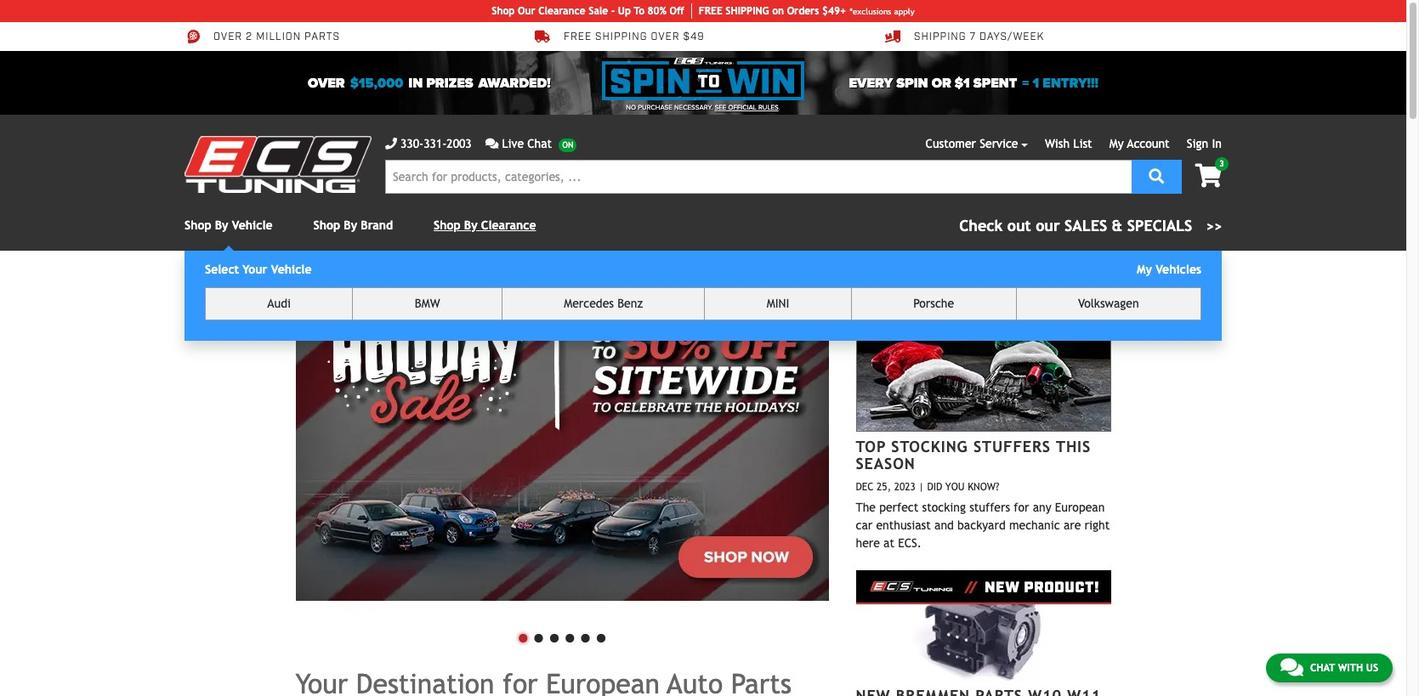 Task type: vqa. For each thing, say whether or not it's contained in the screenshot.
concerns.
no



Task type: describe. For each thing, give the bounding box(es) containing it.
ecs tuning image
[[184, 136, 372, 193]]

or
[[932, 74, 951, 91]]

shop by brand
[[313, 219, 393, 232]]

shopping cart image
[[1195, 164, 1222, 188]]

benz
[[617, 297, 643, 310]]

$49
[[683, 31, 705, 44]]

dec
[[856, 481, 874, 493]]

ping
[[747, 5, 769, 17]]

.
[[779, 104, 780, 111]]

apply
[[894, 6, 915, 16]]

3 • from the left
[[546, 619, 562, 654]]

news
[[979, 292, 1029, 314]]

prizes
[[426, 74, 473, 91]]

right
[[1085, 519, 1110, 532]]

see
[[715, 104, 726, 111]]

0 horizontal spatial chat
[[527, 137, 552, 150]]

and
[[934, 519, 954, 532]]

official
[[728, 104, 757, 111]]

specials
[[1127, 217, 1192, 235]]

view all
[[1064, 299, 1103, 309]]

my vehicles link
[[1137, 263, 1201, 276]]

stocking
[[891, 438, 968, 456]]

2 • from the left
[[531, 619, 546, 654]]

Search text field
[[385, 160, 1132, 194]]

us
[[1366, 662, 1378, 674]]

european
[[1055, 501, 1105, 515]]

chat with us link
[[1266, 654, 1393, 683]]

3
[[1219, 159, 1224, 168]]

4 • from the left
[[562, 619, 578, 654]]

clearance for by
[[481, 219, 536, 232]]

off
[[670, 5, 684, 17]]

-
[[611, 5, 615, 17]]

top stocking stuffers this season
[[856, 438, 1091, 473]]

shop by clearance
[[434, 219, 536, 232]]

stocking
[[922, 501, 966, 515]]

shipping
[[914, 31, 966, 44]]

1 vertical spatial chat
[[1310, 662, 1335, 674]]

on
[[772, 5, 784, 17]]

you
[[945, 481, 965, 493]]

by for clearance
[[464, 219, 478, 232]]

necessary.
[[674, 104, 713, 111]]

all
[[1090, 299, 1103, 309]]

phone image
[[385, 138, 397, 150]]

million
[[256, 31, 301, 44]]

mercedes benz
[[564, 297, 643, 310]]

shipping 7 days/week link
[[885, 29, 1044, 44]]

wish list link
[[1045, 137, 1092, 150]]

over for over $15,000 in prizes
[[308, 74, 345, 91]]

over 2 million parts
[[213, 31, 340, 44]]

customer service
[[926, 137, 1018, 150]]

330-331-2003 link
[[385, 135, 472, 153]]

=
[[1022, 74, 1029, 91]]

season
[[856, 455, 915, 473]]

our
[[518, 5, 535, 17]]

by for vehicle
[[215, 219, 228, 232]]

vehicle for shop by vehicle
[[232, 219, 273, 232]]

shop by brand link
[[313, 219, 393, 232]]

sign in
[[1187, 137, 1222, 150]]

my for my vehicles
[[1137, 263, 1152, 276]]

volkswagen
[[1078, 297, 1139, 310]]

select
[[205, 263, 239, 276]]

parts
[[304, 31, 340, 44]]

brand
[[361, 219, 393, 232]]

your
[[242, 263, 267, 276]]

chat with us
[[1310, 662, 1378, 674]]

search image
[[1149, 168, 1164, 183]]

enthusiast
[[876, 519, 931, 532]]

free shipping over $49
[[564, 31, 705, 44]]

&
[[1112, 217, 1122, 235]]

*exclusions apply link
[[849, 5, 915, 17]]

330-
[[400, 137, 424, 150]]

know?
[[968, 481, 999, 493]]

porsche
[[913, 297, 954, 310]]

spent
[[973, 74, 1017, 91]]

service
[[980, 137, 1018, 150]]

at
[[883, 537, 894, 550]]

purchase
[[638, 104, 672, 111]]

2
[[246, 31, 253, 44]]

every
[[849, 74, 893, 91]]

audi
[[267, 297, 291, 310]]

comments image for live
[[485, 138, 499, 150]]

mechanic
[[1009, 519, 1060, 532]]

6 • from the left
[[593, 619, 609, 654]]

for
[[1014, 501, 1029, 515]]

customer service button
[[926, 135, 1028, 153]]

live chat link
[[485, 135, 577, 153]]

my account link
[[1109, 137, 1170, 150]]

list
[[1073, 137, 1092, 150]]

shop our clearance sale - up to 80% off link
[[492, 3, 692, 19]]

7
[[970, 31, 976, 44]]

sales
[[1065, 217, 1107, 235]]

80%
[[647, 5, 666, 17]]

live chat
[[502, 137, 552, 150]]



Task type: locate. For each thing, give the bounding box(es) containing it.
dec 25, 2023 | did you know? the perfect stocking stuffers for any european car enthusiast and backyard mechanic are right here at ecs.
[[856, 481, 1110, 550]]

comments image for chat
[[1280, 657, 1303, 678]]

1 horizontal spatial comments image
[[1280, 657, 1303, 678]]

1 horizontal spatial by
[[344, 219, 357, 232]]

shop for shop by clearance
[[434, 219, 461, 232]]

shop for shop our clearance sale - up to 80% off
[[492, 5, 515, 17]]

sign
[[1187, 137, 1208, 150]]

mercedes
[[564, 297, 614, 310]]

•
[[515, 619, 531, 654], [531, 619, 546, 654], [546, 619, 562, 654], [562, 619, 578, 654], [578, 619, 593, 654], [593, 619, 609, 654]]

in
[[408, 74, 423, 91]]

this
[[1056, 438, 1091, 456]]

shop by vehicle
[[184, 219, 273, 232]]

1 vertical spatial comments image
[[1280, 657, 1303, 678]]

car
[[856, 519, 873, 532]]

shipping
[[595, 31, 647, 44]]

shop left brand at the left top of page
[[313, 219, 340, 232]]

1 • from the left
[[515, 619, 531, 654]]

1 horizontal spatial chat
[[1310, 662, 1335, 674]]

are
[[1064, 519, 1081, 532]]

bmw
[[415, 297, 440, 310]]

vehicle up your
[[232, 219, 273, 232]]

chat right live
[[527, 137, 552, 150]]

$49+
[[822, 5, 846, 17]]

clearance up free
[[538, 5, 585, 17]]

over down parts
[[308, 74, 345, 91]]

0 vertical spatial chat
[[527, 137, 552, 150]]

stuffers
[[973, 438, 1051, 456]]

top stocking stuffers this season image
[[856, 321, 1111, 432]]

2 horizontal spatial by
[[464, 219, 478, 232]]

free
[[564, 31, 592, 44]]

1 vertical spatial over
[[308, 74, 345, 91]]

account
[[1127, 137, 1170, 150]]

|
[[919, 481, 924, 493]]

0 vertical spatial my
[[1109, 137, 1124, 150]]

shop left our
[[492, 5, 515, 17]]

my left account
[[1109, 137, 1124, 150]]

sales & specials link
[[959, 214, 1222, 237]]

wish list
[[1045, 137, 1092, 150]]

up
[[618, 5, 631, 17]]

0 horizontal spatial clearance
[[481, 219, 536, 232]]

shipping 7 days/week
[[914, 31, 1044, 44]]

$1
[[955, 74, 970, 91]]

2003
[[447, 137, 472, 150]]

1 vertical spatial vehicle
[[271, 263, 312, 276]]

0 vertical spatial vehicle
[[232, 219, 273, 232]]

over 2 million parts link
[[184, 29, 340, 44]]

1 horizontal spatial clearance
[[538, 5, 585, 17]]

free ship ping on orders $49+ *exclusions apply
[[699, 5, 915, 17]]

ecs news
[[938, 292, 1029, 314]]

here
[[856, 537, 880, 550]]

shop right brand at the left top of page
[[434, 219, 461, 232]]

1 horizontal spatial my
[[1137, 263, 1152, 276]]

vehicles
[[1156, 263, 1201, 276]]

entry!!!
[[1043, 74, 1098, 91]]

1 by from the left
[[215, 219, 228, 232]]

5 • from the left
[[578, 619, 593, 654]]

shop for shop by vehicle
[[184, 219, 211, 232]]

with
[[1338, 662, 1363, 674]]

sale
[[589, 5, 608, 17]]

any
[[1033, 501, 1051, 515]]

my for my account
[[1109, 137, 1124, 150]]

0 vertical spatial comments image
[[485, 138, 499, 150]]

my account
[[1109, 137, 1170, 150]]

clearance down live
[[481, 219, 536, 232]]

comments image left live
[[485, 138, 499, 150]]

comments image inside live chat link
[[485, 138, 499, 150]]

over for over 2 million parts
[[213, 31, 243, 44]]

top stocking stuffers this season link
[[856, 438, 1091, 473]]

0 horizontal spatial my
[[1109, 137, 1124, 150]]

see official rules link
[[715, 103, 779, 113]]

the
[[856, 501, 876, 515]]

ecs
[[938, 292, 972, 314]]

over
[[213, 31, 243, 44], [308, 74, 345, 91]]

to
[[634, 5, 644, 17]]

stuffers
[[969, 501, 1010, 515]]

clearance for our
[[538, 5, 585, 17]]

2 by from the left
[[344, 219, 357, 232]]

0 vertical spatial clearance
[[538, 5, 585, 17]]

1 vertical spatial my
[[1137, 263, 1152, 276]]

free
[[699, 5, 722, 17]]

25,
[[877, 481, 891, 493]]

shop by vehicle link
[[184, 219, 273, 232]]

comments image left chat with us
[[1280, 657, 1303, 678]]

in
[[1212, 137, 1222, 150]]

by up select
[[215, 219, 228, 232]]

mini
[[767, 297, 789, 310]]

ecs tuning 'spin to win' contest logo image
[[602, 58, 804, 100]]

• • • • • •
[[515, 619, 609, 654]]

0 horizontal spatial over
[[213, 31, 243, 44]]

by left brand at the left top of page
[[344, 219, 357, 232]]

by for brand
[[344, 219, 357, 232]]

over left 2
[[213, 31, 243, 44]]

0 horizontal spatial by
[[215, 219, 228, 232]]

my left vehicles
[[1137, 263, 1152, 276]]

vehicle for select your vehicle
[[271, 263, 312, 276]]

0 horizontal spatial comments image
[[485, 138, 499, 150]]

shop
[[492, 5, 515, 17], [184, 219, 211, 232], [313, 219, 340, 232], [434, 219, 461, 232]]

by down 2003
[[464, 219, 478, 232]]

ship
[[726, 5, 747, 17]]

comments image inside chat with us link
[[1280, 657, 1303, 678]]

shop for shop by brand
[[313, 219, 340, 232]]

1 horizontal spatial over
[[308, 74, 345, 91]]

sign in link
[[1187, 137, 1222, 150]]

2023
[[894, 481, 916, 493]]

by
[[215, 219, 228, 232], [344, 219, 357, 232], [464, 219, 478, 232]]

1 vertical spatial clearance
[[481, 219, 536, 232]]

backyard
[[957, 519, 1006, 532]]

shop up select
[[184, 219, 211, 232]]

3 link
[[1181, 157, 1229, 190]]

new bremmen parts w10 w11 engine ignition switch image
[[856, 571, 1111, 681]]

ecs.
[[898, 537, 922, 550]]

wish
[[1045, 137, 1070, 150]]

chat left with
[[1310, 662, 1335, 674]]

orders
[[787, 5, 819, 17]]

clearance
[[538, 5, 585, 17], [481, 219, 536, 232]]

vehicle up audi
[[271, 263, 312, 276]]

over
[[651, 31, 680, 44]]

customer
[[926, 137, 976, 150]]

0 vertical spatial over
[[213, 31, 243, 44]]

shop our clearance sale - up to 80% off
[[492, 5, 684, 17]]

generic - ecs holiday sale image
[[295, 292, 829, 601]]

3 by from the left
[[464, 219, 478, 232]]

comments image
[[485, 138, 499, 150], [1280, 657, 1303, 678]]

spin
[[896, 74, 928, 91]]

view
[[1064, 299, 1087, 309]]



